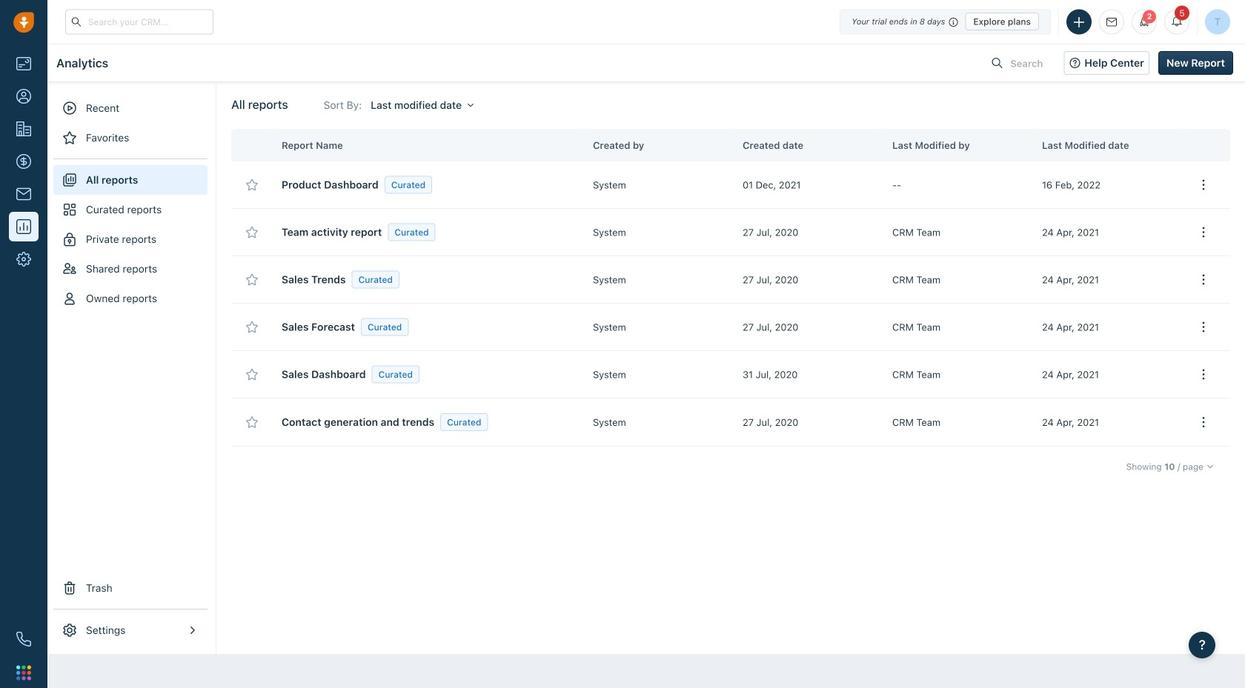 Task type: describe. For each thing, give the bounding box(es) containing it.
Search your CRM... text field
[[65, 9, 213, 34]]

phone element
[[9, 625, 39, 654]]

freshworks switcher image
[[16, 666, 31, 681]]

send email image
[[1106, 17, 1117, 27]]



Task type: vqa. For each thing, say whether or not it's contained in the screenshot.
mng settings image
no



Task type: locate. For each thing, give the bounding box(es) containing it.
phone image
[[16, 632, 31, 647]]



